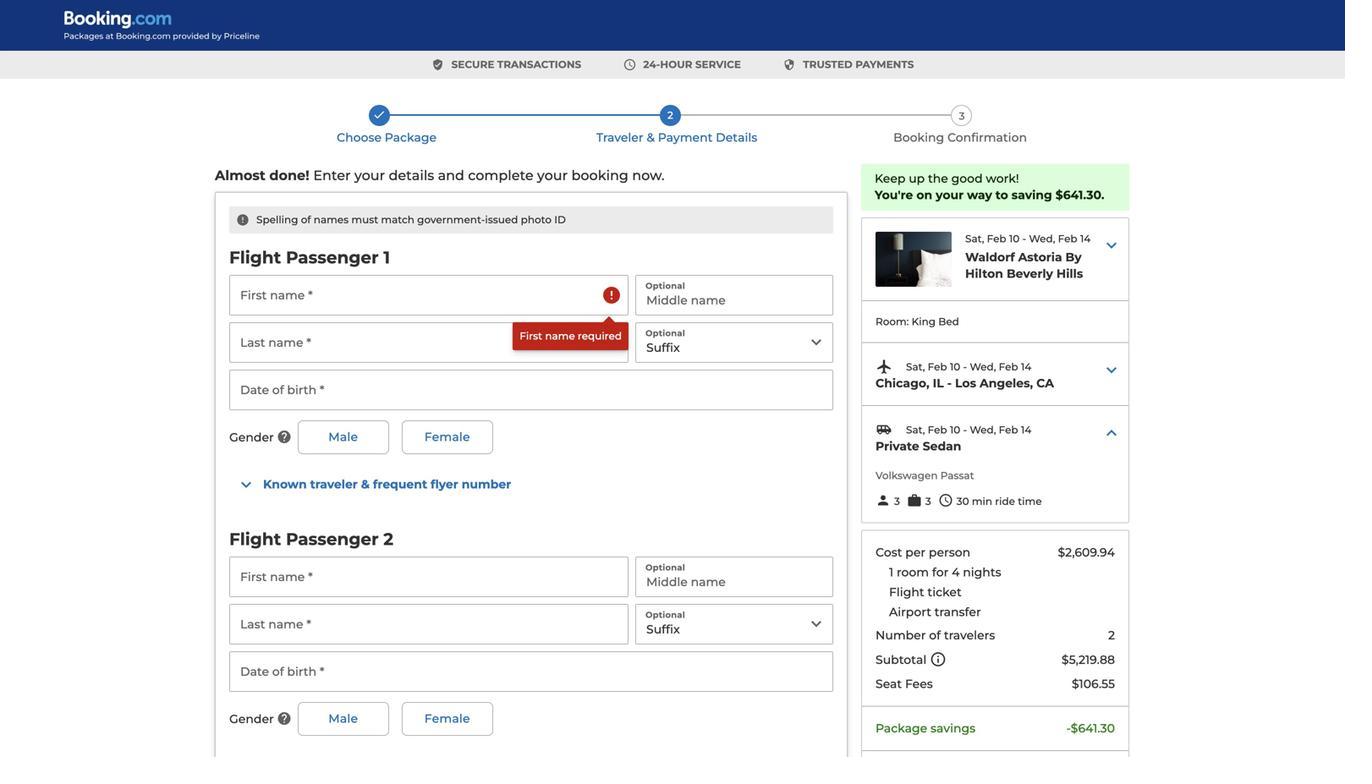 Task type: locate. For each thing, give the bounding box(es) containing it.
1 vertical spatial 10
[[950, 361, 961, 373]]

flights image
[[876, 358, 893, 375]]

your inside keep up the good work! you're on your way to saving $641.30.
[[936, 188, 964, 202]]

sat, up waldorf
[[965, 232, 984, 245]]

0 vertical spatial flight
[[229, 247, 281, 268]]

sat, for sedan
[[906, 424, 925, 436]]

feb up by
[[1058, 232, 1078, 245]]

- up chicago, il - los angeles, ca
[[963, 361, 967, 373]]

volkswagen passat
[[876, 469, 974, 482]]

2 vertical spatial 10
[[950, 424, 961, 436]]

payment
[[658, 130, 713, 145]]

shuttle image
[[876, 422, 893, 438]]

ticket
[[928, 585, 962, 600]]

1 vertical spatial flight
[[229, 529, 281, 550]]

1 vertical spatial 2
[[384, 529, 394, 550]]

0 vertical spatial gender
[[229, 430, 274, 445]]

2 vertical spatial 2
[[1108, 628, 1115, 643]]

the
[[928, 171, 948, 186]]

10 up chicago, il - los angeles, ca
[[950, 361, 961, 373]]

your
[[354, 167, 385, 184], [537, 167, 568, 184], [936, 188, 964, 202]]

gender for flight passenger 2
[[229, 712, 274, 726]]

1 horizontal spatial 3
[[926, 495, 931, 508]]

cost per person
[[876, 545, 971, 560]]

transactions
[[497, 58, 581, 71]]

chicago, il - los angeles, ca
[[876, 376, 1054, 391]]

- up passat
[[963, 424, 967, 436]]

-
[[1023, 232, 1026, 245], [963, 361, 967, 373], [947, 376, 952, 391], [963, 424, 967, 436], [1067, 721, 1071, 736]]

0 vertical spatial 14
[[1080, 232, 1091, 245]]

and
[[438, 167, 464, 184]]

0 vertical spatial 1
[[384, 247, 390, 268]]

flight down the spelling
[[229, 247, 281, 268]]

luggage image
[[907, 493, 922, 508]]

feb up waldorf
[[987, 232, 1007, 245]]

0 vertical spatial sat, feb 10 - wed, feb 14
[[906, 361, 1032, 373]]

2 vertical spatial 14
[[1021, 424, 1032, 436]]

passenger
[[286, 247, 379, 268], [286, 529, 379, 550]]

2 horizontal spatial 3
[[959, 110, 965, 122]]

10 for chicago, il - los angeles, ca
[[950, 361, 961, 373]]

3 right "luggage" 'image'
[[926, 495, 931, 508]]

- down $5,219.88
[[1067, 721, 1071, 736]]

Second flight passenger's first name text field
[[229, 557, 629, 597]]

choose
[[337, 130, 382, 145]]

First flight passenger's date of birth telephone field
[[229, 370, 833, 410]]

1 down "match"
[[384, 247, 390, 268]]

1 horizontal spatial 2
[[668, 109, 673, 121]]

0 horizontal spatial of
[[301, 214, 311, 226]]

&
[[647, 130, 655, 145], [361, 477, 370, 492]]

flight up airport
[[889, 585, 925, 600]]

booking confirmation
[[894, 130, 1027, 145]]

beverly
[[1007, 267, 1053, 281]]

0 vertical spatial &
[[647, 130, 655, 145]]

1 vertical spatial &
[[361, 477, 370, 492]]

sat, feb 10 - wed, feb 14 up sedan
[[906, 424, 1032, 436]]

booking.com packages image
[[63, 10, 261, 41]]

1 sat, feb 10 - wed, feb 14 from the top
[[906, 361, 1032, 373]]

14 up by
[[1080, 232, 1091, 245]]

1 vertical spatial passenger
[[286, 529, 379, 550]]

1 vertical spatial 14
[[1021, 361, 1032, 373]]

2 down "known traveler & frequent flyer number"
[[384, 529, 394, 550]]

0 vertical spatial 2
[[668, 109, 673, 121]]

0 vertical spatial of
[[301, 214, 311, 226]]

1
[[384, 247, 390, 268], [889, 565, 894, 580]]

2 up $5,219.88
[[1108, 628, 1115, 643]]

package up details
[[385, 130, 437, 145]]

optional for second flight passenger's last name 'text field'
[[646, 610, 685, 620]]

now.
[[632, 167, 665, 184]]

14 for chicago, il - los angeles, ca
[[1021, 361, 1032, 373]]

- up 'astoria'
[[1023, 232, 1026, 245]]

sat, up chicago,
[[906, 361, 925, 373]]

way
[[967, 188, 992, 202]]

gender
[[229, 430, 274, 445], [229, 712, 274, 726]]

0 vertical spatial sat,
[[965, 232, 984, 245]]

wed, for private sedan
[[970, 424, 996, 436]]

1 vertical spatial male
[[329, 712, 358, 726]]

10 for private sedan
[[950, 424, 961, 436]]

saving
[[1012, 188, 1052, 202]]

sat, feb 10 - wed, feb 14 for sedan
[[906, 424, 1032, 436]]

0 horizontal spatial 2
[[384, 529, 394, 550]]

you're
[[875, 188, 913, 202]]

2 vertical spatial wed,
[[970, 424, 996, 436]]

1 horizontal spatial of
[[929, 628, 941, 643]]

names
[[314, 214, 349, 226]]

Second flight passenger's date of birth telephone field
[[229, 652, 833, 692]]

fees
[[905, 677, 933, 691]]

seating capacity: 3 passengers element
[[894, 495, 900, 509]]

private sedan
[[876, 439, 962, 454]]

1 gender from the top
[[229, 430, 274, 445]]

2 horizontal spatial your
[[936, 188, 964, 202]]

optional for second flight passenger's first name text field
[[646, 563, 685, 573]]

optional for first flight passenger's last name text box
[[646, 328, 685, 338]]

1 vertical spatial sat,
[[906, 361, 925, 373]]

& right the traveler
[[647, 130, 655, 145]]

2 up traveler & payment details on the top
[[668, 109, 673, 121]]

3 right user icon
[[894, 495, 900, 508]]

1 horizontal spatial your
[[537, 167, 568, 184]]

your up id
[[537, 167, 568, 184]]

your right enter
[[354, 167, 385, 184]]

work!
[[986, 171, 1019, 186]]

passenger down names
[[286, 247, 379, 268]]

of up the toggle tooltip icon
[[929, 628, 941, 643]]

0 vertical spatial package
[[385, 130, 437, 145]]

good
[[952, 171, 983, 186]]

input error image
[[602, 285, 622, 305]]

1 female from the top
[[425, 430, 470, 444]]

1 horizontal spatial &
[[647, 130, 655, 145]]

photo
[[521, 214, 552, 226]]

2 vertical spatial flight
[[889, 585, 925, 600]]

passat
[[941, 469, 974, 482]]

10 up sedan
[[950, 424, 961, 436]]

1 vertical spatial gender
[[229, 712, 274, 726]]

2 male from the top
[[329, 712, 358, 726]]

2
[[668, 109, 673, 121], [384, 529, 394, 550], [1108, 628, 1115, 643]]

government-
[[417, 214, 485, 226]]

package down seat fees
[[876, 721, 928, 736]]

4 optional from the top
[[646, 610, 685, 620]]

1 passenger from the top
[[286, 247, 379, 268]]

wed, up los
[[970, 361, 996, 373]]

14 for private sedan
[[1021, 424, 1032, 436]]

30 min ride time
[[957, 495, 1042, 508]]

1 horizontal spatial package
[[876, 721, 928, 736]]

los
[[955, 376, 976, 391]]

flight for flight passenger 2
[[229, 529, 281, 550]]

wed, inside sat, feb 10 - wed, feb 14 waldorf astoria by hilton beverly hills
[[1029, 232, 1055, 245]]

must
[[351, 214, 378, 226]]

1 vertical spatial female
[[425, 712, 470, 726]]

of left names
[[301, 214, 311, 226]]

3 up the booking confirmation
[[959, 110, 965, 122]]

10 up waldorf
[[1009, 232, 1020, 245]]

flight
[[229, 247, 281, 268], [229, 529, 281, 550], [889, 585, 925, 600]]

flight for flight passenger 1
[[229, 247, 281, 268]]

wed, up 'astoria'
[[1029, 232, 1055, 245]]

for
[[932, 565, 949, 580]]

sat, inside sat, feb 10 - wed, feb 14 waldorf astoria by hilton beverly hills
[[965, 232, 984, 245]]

0 horizontal spatial 1
[[384, 247, 390, 268]]

travelers
[[944, 628, 995, 643]]

0 vertical spatial 10
[[1009, 232, 1020, 245]]

room
[[897, 565, 929, 580]]

$106.55
[[1072, 677, 1115, 691]]

female
[[425, 430, 470, 444], [425, 712, 470, 726]]

3 optional from the top
[[646, 563, 685, 573]]

volkswagen
[[876, 469, 938, 482]]

Optional text field
[[635, 557, 833, 597]]

14 down angeles,
[[1021, 424, 1032, 436]]

choose package
[[337, 130, 437, 145]]

1 down cost
[[889, 565, 894, 580]]

issued
[[485, 214, 518, 226]]

2 optional from the top
[[646, 328, 685, 338]]

0 vertical spatial female
[[425, 430, 470, 444]]

time
[[1018, 495, 1042, 508]]

2 female from the top
[[425, 712, 470, 726]]

sat, feb 10 - wed, feb 14 up los
[[906, 361, 1032, 373]]

flight down known
[[229, 529, 281, 550]]

1 vertical spatial of
[[929, 628, 941, 643]]

2 sat, feb 10 - wed, feb 14 from the top
[[906, 424, 1032, 436]]

name
[[545, 330, 575, 342]]

passenger down "traveler"
[[286, 529, 379, 550]]

number
[[462, 477, 511, 492]]

1 vertical spatial 1
[[889, 565, 894, 580]]

1 horizontal spatial 1
[[889, 565, 894, 580]]

10
[[1009, 232, 1020, 245], [950, 361, 961, 373], [950, 424, 961, 436]]

clock image
[[938, 493, 953, 508]]

toggle tooltip image
[[930, 651, 947, 668]]

Second flight passenger's last name text field
[[229, 604, 629, 645]]

wed, down los
[[970, 424, 996, 436]]

your down the
[[936, 188, 964, 202]]

0 horizontal spatial 3
[[894, 495, 900, 508]]

keep
[[875, 171, 906, 186]]

0 vertical spatial wed,
[[1029, 232, 1055, 245]]

1 male from the top
[[329, 430, 358, 444]]

female for 1
[[425, 430, 470, 444]]

transfer
[[935, 605, 981, 619]]

2 vertical spatial sat,
[[906, 424, 925, 436]]

0 vertical spatial passenger
[[286, 247, 379, 268]]

your for keep up the good work!
[[936, 188, 964, 202]]

0 vertical spatial male
[[329, 430, 358, 444]]

1 vertical spatial wed,
[[970, 361, 996, 373]]

14 up angeles,
[[1021, 361, 1032, 373]]

ride
[[995, 495, 1015, 508]]

First flight passenger's first name text field
[[229, 275, 629, 316]]

& right "traveler"
[[361, 477, 370, 492]]

package savings
[[876, 721, 976, 736]]

sat, up 'private sedan' in the right of the page
[[906, 424, 925, 436]]

2 passenger from the top
[[286, 529, 379, 550]]

1 vertical spatial sat, feb 10 - wed, feb 14
[[906, 424, 1032, 436]]

2 gender from the top
[[229, 712, 274, 726]]

$5,219.88
[[1062, 653, 1115, 667]]

feb
[[987, 232, 1007, 245], [1058, 232, 1078, 245], [928, 361, 947, 373], [999, 361, 1018, 373], [928, 424, 947, 436], [999, 424, 1018, 436]]



Task type: describe. For each thing, give the bounding box(es) containing it.
secure
[[451, 58, 494, 71]]

flyer
[[431, 477, 458, 492]]

first
[[520, 330, 542, 342]]

1 optional from the top
[[646, 281, 685, 291]]

3 for user icon
[[894, 495, 900, 508]]

gender for flight passenger 1
[[229, 430, 274, 445]]

feb up sedan
[[928, 424, 947, 436]]

required
[[578, 330, 622, 342]]

trusted payments
[[803, 58, 914, 71]]

angeles,
[[980, 376, 1033, 391]]

room:
[[876, 315, 909, 328]]

details
[[716, 130, 758, 145]]

flight passenger 1
[[229, 247, 390, 268]]

1 room  for 4 nights flight ticket airport transfer
[[889, 565, 1002, 619]]

sat, feb 10 - wed, feb 14 for il
[[906, 361, 1032, 373]]

$641.30
[[1071, 721, 1115, 736]]

airport
[[889, 605, 932, 619]]

of for number
[[929, 628, 941, 643]]

almost done! enter your details and complete your booking now.
[[215, 167, 665, 184]]

by
[[1066, 250, 1082, 264]]

first name required
[[520, 330, 622, 342]]

First flight passenger's last name text field
[[229, 322, 629, 363]]

10 inside sat, feb 10 - wed, feb 14 waldorf astoria by hilton beverly hills
[[1009, 232, 1020, 245]]

done!
[[269, 167, 309, 184]]

details
[[389, 167, 434, 184]]

secure transactions
[[451, 58, 581, 71]]

user image
[[876, 493, 891, 508]]

room: king bed
[[876, 315, 959, 328]]

private
[[876, 439, 920, 454]]

person
[[929, 545, 971, 560]]

seat
[[876, 677, 902, 691]]

match
[[381, 214, 415, 226]]

feb up 'il'
[[928, 361, 947, 373]]

first name required alert
[[513, 322, 629, 350]]

male for 2
[[329, 712, 358, 726]]

hills
[[1057, 267, 1083, 281]]

savings
[[931, 721, 976, 736]]

enter
[[313, 167, 351, 184]]

your for almost done!
[[537, 167, 568, 184]]

bed
[[939, 315, 959, 328]]

traveler
[[596, 130, 644, 145]]

1 vertical spatial package
[[876, 721, 928, 736]]

passenger for 2
[[286, 529, 379, 550]]

-$641.30
[[1067, 721, 1115, 736]]

keep up the good work! you're on your way to saving $641.30.
[[875, 171, 1105, 202]]

booking
[[572, 167, 629, 184]]

seat fees
[[876, 677, 933, 691]]

number of travelers
[[876, 628, 995, 643]]

of for spelling
[[301, 214, 311, 226]]

per
[[906, 545, 926, 560]]

ca
[[1037, 376, 1054, 391]]

flight inside 1 room  for 4 nights flight ticket airport transfer
[[889, 585, 925, 600]]

complete
[[468, 167, 534, 184]]

spelling
[[256, 214, 298, 226]]

trusted
[[803, 58, 853, 71]]

king
[[912, 315, 936, 328]]

- right 'il'
[[947, 376, 952, 391]]

astoria
[[1018, 250, 1062, 264]]

0 horizontal spatial package
[[385, 130, 437, 145]]

female for 2
[[425, 712, 470, 726]]

0 horizontal spatial your
[[354, 167, 385, 184]]

2 horizontal spatial 2
[[1108, 628, 1115, 643]]

feb down angeles,
[[999, 424, 1018, 436]]

confirmation
[[948, 130, 1027, 145]]

Optional text field
[[635, 275, 833, 316]]

traveler & payment details
[[596, 130, 758, 145]]

- inside sat, feb 10 - wed, feb 14 waldorf astoria by hilton beverly hills
[[1023, 232, 1026, 245]]

nights
[[963, 565, 1002, 580]]

payments
[[856, 58, 914, 71]]

24-hour service
[[643, 58, 741, 71]]

sat, feb 10 - wed, feb 14 waldorf astoria by hilton beverly hills
[[965, 232, 1091, 281]]

number
[[876, 628, 926, 643]]

3 for "luggage" 'image'
[[926, 495, 931, 508]]

flight passenger 2
[[229, 529, 394, 550]]

known
[[263, 477, 307, 492]]

$641.30.
[[1056, 188, 1105, 202]]

4
[[952, 565, 960, 580]]

up
[[909, 171, 925, 186]]

id
[[554, 214, 566, 226]]

14 inside sat, feb 10 - wed, feb 14 waldorf astoria by hilton beverly hills
[[1080, 232, 1091, 245]]

luggage capacity: 3 element
[[926, 495, 931, 509]]

hour
[[660, 58, 693, 71]]

passenger for 1
[[286, 247, 379, 268]]

male for 1
[[329, 430, 358, 444]]

service
[[695, 58, 741, 71]]

on
[[917, 188, 933, 202]]

wed, for chicago, il - los angeles, ca
[[970, 361, 996, 373]]

frequent
[[373, 477, 427, 492]]

cost
[[876, 545, 902, 560]]

sat, for il
[[906, 361, 925, 373]]

almost
[[215, 167, 266, 184]]

to
[[996, 188, 1008, 202]]

1 inside 1 room  for 4 nights flight ticket airport transfer
[[889, 565, 894, 580]]

$2,609.94
[[1058, 545, 1115, 560]]

sedan
[[923, 439, 962, 454]]

traveler
[[310, 477, 358, 492]]

booking
[[894, 130, 944, 145]]

ride time: 30 element
[[957, 495, 1042, 509]]

hotel image image
[[876, 232, 952, 287]]

waldorf
[[965, 250, 1015, 264]]

subtotal
[[876, 653, 927, 667]]

il
[[933, 376, 944, 391]]

30
[[957, 495, 969, 508]]

feb up angeles,
[[999, 361, 1018, 373]]

hilton
[[965, 267, 1003, 281]]

0 horizontal spatial &
[[361, 477, 370, 492]]

known traveler & frequent flyer number
[[263, 477, 511, 492]]

spelling of names must match government-issued photo id
[[256, 214, 566, 226]]

min
[[972, 495, 993, 508]]



Task type: vqa. For each thing, say whether or not it's contained in the screenshot.
ALL
no



